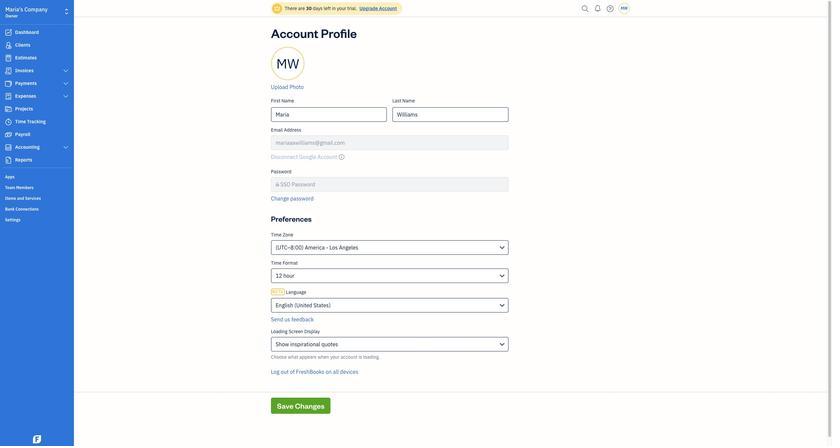 Task type: describe. For each thing, give the bounding box(es) containing it.
all
[[333, 369, 339, 376]]

estimates
[[15, 55, 37, 61]]

estimates link
[[2, 52, 72, 64]]

connections
[[16, 207, 39, 212]]

log out of freshbooks on all devices button
[[271, 368, 358, 376]]

zone
[[283, 232, 293, 238]]

dashboard image
[[4, 29, 12, 36]]

owner
[[5, 13, 18, 18]]

expense image
[[4, 93, 12, 100]]

expenses
[[15, 93, 36, 99]]

display
[[304, 329, 320, 335]]

states)
[[314, 302, 331, 309]]

time format
[[271, 260, 298, 266]]

lock image
[[276, 181, 279, 189]]

items and services
[[5, 196, 41, 201]]

show
[[276, 341, 289, 348]]

preferences element
[[268, 232, 511, 384]]

bank connections
[[5, 207, 39, 212]]

there
[[285, 5, 297, 11]]

are
[[298, 5, 305, 11]]

first name
[[271, 98, 294, 104]]

accounting link
[[2, 142, 72, 154]]

reports link
[[2, 154, 72, 166]]

Email Address email field
[[271, 136, 509, 150]]

email
[[271, 127, 283, 133]]

crown image
[[274, 5, 281, 12]]

payments
[[15, 80, 37, 86]]

last
[[393, 98, 401, 104]]

mw button
[[619, 3, 630, 14]]

days
[[313, 5, 323, 11]]

0 horizontal spatial password
[[271, 169, 292, 175]]

america
[[305, 245, 325, 251]]

your inside preferences element
[[330, 354, 340, 361]]

name for last name
[[402, 98, 415, 104]]

timer image
[[4, 119, 12, 125]]

mw inside account profile element
[[276, 55, 299, 72]]

money image
[[4, 132, 12, 138]]

members
[[16, 185, 34, 190]]

apps
[[5, 175, 15, 180]]

change
[[271, 195, 289, 202]]

time tracking
[[15, 119, 46, 125]]

reports
[[15, 157, 32, 163]]

choose what appears when your account is loading.
[[271, 354, 380, 361]]

feedback
[[292, 316, 314, 323]]

settings link
[[2, 215, 72, 225]]

los
[[330, 245, 338, 251]]

sso password
[[281, 181, 315, 188]]

name for first name
[[282, 98, 294, 104]]

profile
[[321, 25, 357, 41]]

account
[[341, 354, 358, 361]]

quotes
[[322, 341, 338, 348]]

loading.
[[363, 354, 380, 361]]

on
[[326, 369, 332, 376]]

accounting
[[15, 144, 40, 150]]

change password button
[[271, 195, 314, 203]]

chevron large down image for invoices
[[63, 68, 69, 74]]

choose
[[271, 354, 287, 361]]

dashboard
[[15, 29, 39, 35]]

account profile
[[271, 25, 357, 41]]

expenses link
[[2, 90, 72, 103]]

send us feedback link
[[271, 316, 314, 323]]

change password
[[271, 195, 314, 202]]

upgrade account link
[[358, 5, 397, 11]]

payroll link
[[2, 129, 72, 141]]

loading screen display
[[271, 329, 320, 335]]

bank
[[5, 207, 15, 212]]

left
[[324, 5, 331, 11]]

time zone
[[271, 232, 293, 238]]

chevron large down image
[[63, 94, 69, 99]]

settings
[[5, 218, 20, 223]]

1 horizontal spatial account
[[379, 5, 397, 11]]

items
[[5, 196, 16, 201]]

save changes
[[277, 402, 325, 411]]

upload
[[271, 84, 288, 90]]

in
[[332, 5, 336, 11]]

password
[[290, 195, 314, 202]]

english (united states)
[[276, 302, 331, 309]]

log out of freshbooks on all devices
[[271, 369, 358, 376]]

First Name text field
[[271, 107, 387, 122]]

(united
[[295, 302, 312, 309]]

time inside time tracking link
[[15, 119, 26, 125]]

Time Format field
[[271, 269, 509, 284]]

company
[[24, 6, 48, 13]]



Task type: locate. For each thing, give the bounding box(es) containing it.
Last Name text field
[[393, 107, 509, 122]]

name right the last
[[402, 98, 415, 104]]

projects
[[15, 106, 33, 112]]

loading
[[271, 329, 288, 335]]

dashboard link
[[2, 27, 72, 39]]

preferences
[[271, 214, 312, 224]]

time right timer image
[[15, 119, 26, 125]]

changes
[[295, 402, 325, 411]]

english
[[276, 302, 293, 309]]

inspirational
[[290, 341, 320, 348]]

invoices
[[15, 68, 34, 74]]

beta
[[272, 290, 284, 295]]

account
[[379, 5, 397, 11], [271, 25, 319, 41]]

and
[[17, 196, 24, 201]]

password
[[271, 169, 292, 175], [292, 181, 315, 188]]

1 horizontal spatial name
[[402, 98, 415, 104]]

0 horizontal spatial mw
[[276, 55, 299, 72]]

sso
[[281, 181, 291, 188]]

time up 12
[[271, 260, 282, 266]]

last name
[[393, 98, 415, 104]]

(utc–8:00) america - los angeles
[[276, 245, 358, 251]]

tracking
[[27, 119, 46, 125]]

1 vertical spatial chevron large down image
[[63, 81, 69, 86]]

2 vertical spatial time
[[271, 260, 282, 266]]

notifications image
[[593, 2, 603, 15]]

0 horizontal spatial name
[[282, 98, 294, 104]]

0 vertical spatial your
[[337, 5, 346, 11]]

upload photo
[[271, 84, 304, 90]]

0 vertical spatial account
[[379, 5, 397, 11]]

payroll
[[15, 132, 30, 138]]

account down there
[[271, 25, 319, 41]]

show inspirational quotes
[[276, 341, 338, 348]]

us
[[285, 316, 290, 323]]

format
[[283, 260, 298, 266]]

your right in
[[337, 5, 346, 11]]

password up the password
[[292, 181, 315, 188]]

out
[[281, 369, 289, 376]]

beta language
[[272, 290, 306, 296]]

chevron large down image
[[63, 68, 69, 74], [63, 81, 69, 86], [63, 145, 69, 150]]

items and services link
[[2, 193, 72, 203]]

services
[[25, 196, 41, 201]]

photo
[[290, 84, 304, 90]]

chevron large down image for payments
[[63, 81, 69, 86]]

bank connections link
[[2, 204, 72, 214]]

Language field
[[271, 298, 509, 313]]

save changes button
[[271, 398, 331, 414]]

time tracking link
[[2, 116, 72, 128]]

team members
[[5, 185, 34, 190]]

1 horizontal spatial mw
[[621, 6, 628, 11]]

your right when
[[330, 354, 340, 361]]

chart image
[[4, 144, 12, 151]]

apps link
[[2, 172, 72, 182]]

team
[[5, 185, 15, 190]]

estimate image
[[4, 55, 12, 62]]

account profile element
[[268, 47, 511, 208]]

0 horizontal spatial account
[[271, 25, 319, 41]]

account right upgrade
[[379, 5, 397, 11]]

upgrade
[[360, 5, 378, 11]]

0 vertical spatial password
[[271, 169, 292, 175]]

12
[[276, 273, 282, 279]]

1 vertical spatial account
[[271, 25, 319, 41]]

what
[[288, 354, 298, 361]]

chevron large down image inside invoices link
[[63, 68, 69, 74]]

appears
[[300, 354, 317, 361]]

3 chevron large down image from the top
[[63, 145, 69, 150]]

0 vertical spatial chevron large down image
[[63, 68, 69, 74]]

screen
[[289, 329, 303, 335]]

angeles
[[339, 245, 358, 251]]

projects link
[[2, 103, 72, 115]]

send
[[271, 316, 283, 323]]

chevron large down image inside payments link
[[63, 81, 69, 86]]

time for 12 hour
[[271, 260, 282, 266]]

time for (utc–8:00)
[[271, 232, 282, 238]]

time left zone on the left of the page
[[271, 232, 282, 238]]

1 vertical spatial time
[[271, 232, 282, 238]]

freshbooks
[[296, 369, 324, 376]]

hour
[[284, 273, 295, 279]]

1 vertical spatial your
[[330, 354, 340, 361]]

mw
[[621, 6, 628, 11], [276, 55, 299, 72]]

project image
[[4, 106, 12, 113]]

1 vertical spatial mw
[[276, 55, 299, 72]]

30
[[306, 5, 312, 11]]

maria's company owner
[[5, 6, 48, 18]]

12 hour
[[276, 273, 295, 279]]

1 chevron large down image from the top
[[63, 68, 69, 74]]

is
[[359, 354, 362, 361]]

name right first
[[282, 98, 294, 104]]

save
[[277, 402, 294, 411]]

name
[[282, 98, 294, 104], [402, 98, 415, 104]]

mw up upload photo at the left top
[[276, 55, 299, 72]]

info image
[[339, 153, 345, 161]]

go to help image
[[605, 4, 616, 14]]

log
[[271, 369, 280, 376]]

mw inside dropdown button
[[621, 6, 628, 11]]

when
[[318, 354, 329, 361]]

1 vertical spatial password
[[292, 181, 315, 188]]

there are 30 days left in your trial. upgrade account
[[285, 5, 397, 11]]

0 vertical spatial time
[[15, 119, 26, 125]]

Time Zone field
[[271, 240, 509, 255]]

clients
[[15, 42, 30, 48]]

trial.
[[347, 5, 357, 11]]

password up the lock image
[[271, 169, 292, 175]]

freshbooks image
[[32, 436, 42, 444]]

search image
[[580, 4, 591, 14]]

address
[[284, 127, 301, 133]]

1 horizontal spatial password
[[292, 181, 315, 188]]

2 name from the left
[[402, 98, 415, 104]]

language
[[286, 290, 306, 296]]

1 name from the left
[[282, 98, 294, 104]]

mw right go to help image on the right of page
[[621, 6, 628, 11]]

2 chevron large down image from the top
[[63, 81, 69, 86]]

your
[[337, 5, 346, 11], [330, 354, 340, 361]]

invoice image
[[4, 68, 12, 74]]

report image
[[4, 157, 12, 164]]

devices
[[340, 369, 358, 376]]

2 vertical spatial chevron large down image
[[63, 145, 69, 150]]

Loading Screen Display field
[[271, 337, 509, 352]]

payments link
[[2, 78, 72, 90]]

payment image
[[4, 80, 12, 87]]

maria's
[[5, 6, 23, 13]]

chevron large down image for accounting
[[63, 145, 69, 150]]

main element
[[0, 0, 91, 447]]

client image
[[4, 42, 12, 49]]

of
[[290, 369, 295, 376]]

invoices link
[[2, 65, 72, 77]]

team members link
[[2, 183, 72, 193]]

0 vertical spatial mw
[[621, 6, 628, 11]]



Task type: vqa. For each thing, say whether or not it's contained in the screenshot.
Save
yes



